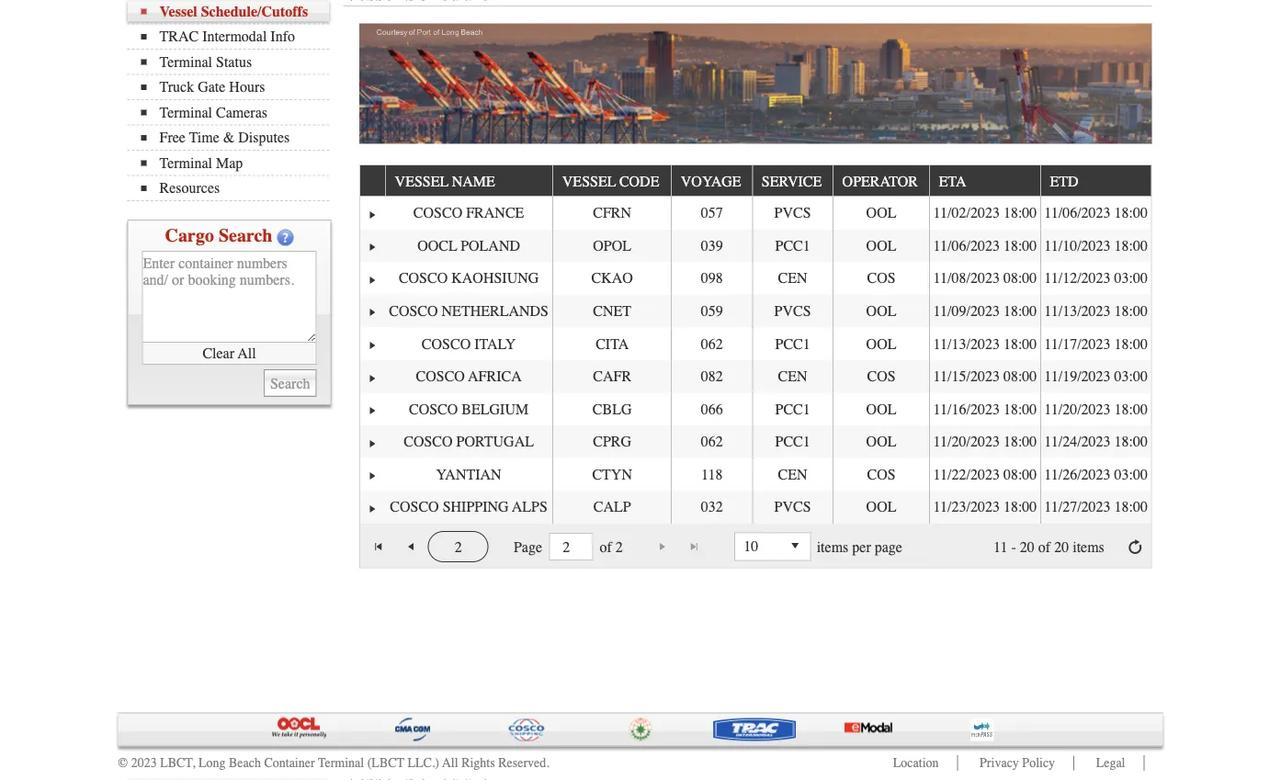 Task type: describe. For each thing, give the bounding box(es) containing it.
2 field
[[549, 534, 593, 561]]

opol cell
[[553, 230, 671, 262]]

&
[[223, 130, 235, 147]]

11/22/2023 08:00 11/26/2023 03:00
[[933, 467, 1148, 484]]

11/26/2023 03:00 cell
[[1040, 459, 1151, 491]]

terminal left (lbct
[[318, 756, 364, 771]]

cnet cell
[[553, 295, 671, 328]]

pcc1 cell for 11/20/2023 18:00
[[752, 426, 833, 459]]

062 for cprg
[[701, 434, 723, 451]]

intermodal
[[202, 28, 267, 45]]

032
[[701, 499, 723, 516]]

terminal map link
[[141, 155, 329, 172]]

cos for 11/22/2023
[[867, 467, 896, 484]]

11/24/2023 18:00 cell
[[1040, 426, 1151, 459]]

1 2 from the left
[[455, 539, 462, 556]]

pcc1 for 11/06/2023
[[775, 238, 810, 255]]

etd
[[1050, 173, 1079, 190]]

cosco for cosco italy
[[422, 336, 471, 353]]

039 cell
[[671, 230, 752, 262]]

yantian
[[436, 467, 501, 484]]

cameras
[[216, 104, 267, 121]]

1 horizontal spatial all
[[442, 756, 458, 771]]

cblg cell
[[553, 393, 671, 426]]

row containing cosco belgium
[[360, 393, 1151, 426]]

1 of from the left
[[600, 539, 612, 556]]

2 of from the left
[[1038, 539, 1051, 556]]

11/19/2023
[[1044, 368, 1111, 385]]

18:00 down 11/19/2023 03:00 cell
[[1114, 401, 1148, 418]]

rights
[[461, 756, 495, 771]]

info
[[271, 28, 295, 45]]

vessel for vessel name
[[395, 173, 448, 190]]

portugal
[[456, 434, 534, 451]]

18:00 down 11/15/2023 08:00 11/19/2023 03:00
[[1004, 401, 1037, 418]]

row containing yantian
[[360, 459, 1151, 491]]

2 2 from the left
[[616, 539, 623, 556]]

of 2
[[600, 539, 623, 556]]

privacy policy link
[[980, 756, 1055, 771]]

pcc1 for 11/20/2023
[[775, 434, 810, 451]]

062 cell for cprg
[[671, 426, 752, 459]]

18:00 up 11/12/2023 03:00 cell
[[1114, 238, 1148, 255]]

cosco shipping alps cell
[[385, 491, 553, 524]]

italy
[[474, 336, 516, 353]]

0 horizontal spatial 11/06/2023
[[933, 238, 1000, 255]]

name
[[452, 173, 495, 190]]

cen for 082
[[778, 368, 808, 385]]

1 items from the left
[[817, 539, 849, 556]]

legal link
[[1096, 756, 1125, 771]]

calp
[[593, 499, 631, 516]]

operator link
[[842, 166, 927, 196]]

page
[[514, 539, 542, 556]]

ool for 11/16/2023 18:00 11/20/2023 18:00
[[866, 401, 897, 418]]

service link
[[762, 166, 831, 196]]

row containing cosco africa
[[360, 361, 1151, 393]]

ool cell for 11/13/2023 18:00
[[833, 328, 929, 361]]

1 vertical spatial 11/13/2023
[[933, 336, 1000, 353]]

free time & disputes link
[[141, 130, 329, 147]]

ctyn
[[592, 467, 632, 484]]

11/08/2023
[[933, 270, 1000, 287]]

11/02/2023
[[933, 205, 1000, 222]]

2 20 from the left
[[1054, 539, 1069, 556]]

all inside button
[[238, 345, 256, 362]]

location
[[893, 756, 939, 771]]

pcc1 for 11/13/2023
[[775, 336, 810, 353]]

vessel schedule/cutoffs link
[[141, 3, 329, 20]]

trac intermodal info link
[[141, 28, 329, 45]]

operator
[[842, 173, 918, 190]]

reserved.
[[498, 756, 549, 771]]

legal
[[1096, 756, 1125, 771]]

free
[[159, 130, 186, 147]]

18:00 up 11/06/2023 18:00 11/10/2023 18:00
[[1004, 205, 1037, 222]]

11/08/2023 08:00 11/12/2023 03:00
[[933, 270, 1148, 287]]

11/12/2023
[[1044, 270, 1111, 287]]

11/23/2023 18:00 11/27/2023 18:00
[[933, 499, 1148, 516]]

062 cell for cita
[[671, 328, 752, 361]]

vessel schedule/cutoffs trac intermodal info terminal status truck gate hours terminal cameras free time & disputes terminal map resources
[[159, 3, 308, 197]]

11/20/2023 18:00 cell up 11/22/2023 on the bottom of the page
[[929, 426, 1040, 459]]

03:00 for 11/19/2023 03:00
[[1114, 368, 1148, 385]]

go to the previous page image
[[403, 540, 418, 555]]

ool cell for 11/06/2023 18:00
[[833, 230, 929, 262]]

cosco africa cell
[[385, 361, 553, 393]]

11/24/2023
[[1044, 434, 1111, 451]]

2 items from the left
[[1073, 539, 1105, 556]]

cosco france cell
[[385, 197, 553, 230]]

11/13/2023 18:00 cell up 11/15/2023
[[929, 328, 1040, 361]]

11/09/2023 18:00 11/13/2023 18:00
[[933, 303, 1148, 320]]

etd link
[[1050, 166, 1087, 196]]

18:00 up 11/15/2023 08:00 11/19/2023 03:00
[[1004, 336, 1037, 353]]

oocl poland cell
[[385, 230, 553, 262]]

11/09/2023
[[933, 303, 1000, 320]]

lbct,
[[160, 756, 195, 771]]

cosco belgium cell
[[385, 393, 553, 426]]

cen cell for 098
[[752, 262, 833, 295]]

row group containing cosco france
[[360, 197, 1151, 524]]

18:00 up 11/10/2023 18:00 cell
[[1114, 205, 1148, 222]]

032 cell
[[671, 491, 752, 524]]

oocl poland
[[417, 238, 520, 255]]

status
[[216, 54, 252, 71]]

terminal down trac at top left
[[159, 54, 212, 71]]

Enter container numbers and/ or booking numbers.  text field
[[142, 251, 317, 343]]

cosco portugal cell
[[385, 426, 553, 459]]

11/15/2023
[[933, 368, 1000, 385]]

clear
[[203, 345, 234, 362]]

row containing cosco shipping alps
[[360, 491, 1151, 524]]

cosco italy
[[422, 336, 516, 353]]

11/12/2023 03:00 cell
[[1040, 262, 1151, 295]]

vessel name link
[[395, 166, 504, 196]]

cosco netherlands cell
[[385, 295, 553, 328]]

11/19/2023 03:00 cell
[[1040, 361, 1151, 393]]

netherlands
[[442, 303, 549, 320]]

18:00 up 11/13/2023 18:00 11/17/2023 18:00
[[1004, 303, 1037, 320]]

row containing vessel name
[[360, 166, 1151, 197]]

11/23/2023 18:00 cell
[[929, 491, 1040, 524]]

vessel code link
[[562, 166, 668, 196]]

039
[[701, 238, 723, 255]]

cosco kaohsiung cell
[[385, 262, 553, 295]]

cosco for cosco belgium
[[409, 401, 458, 418]]

row containing cosco portugal
[[360, 426, 1151, 459]]

time
[[189, 130, 220, 147]]

privacy policy
[[980, 756, 1055, 771]]

11/27/2023
[[1044, 499, 1111, 516]]

row containing cosco italy
[[360, 328, 1151, 361]]

11/10/2023
[[1044, 238, 1111, 255]]

118
[[701, 467, 723, 484]]

beach
[[229, 756, 261, 771]]

08:00 for 11/15/2023 08:00
[[1004, 368, 1037, 385]]

cosco netherlands
[[389, 303, 549, 320]]

map
[[216, 155, 243, 172]]

cita
[[596, 336, 629, 353]]

opol
[[593, 238, 631, 255]]

menu bar containing vessel schedule/cutoffs
[[127, 0, 339, 202]]

search
[[219, 226, 272, 247]]

items per page
[[817, 539, 902, 556]]

057 cell
[[671, 197, 752, 230]]

1 vertical spatial 11/20/2023
[[933, 434, 1000, 451]]

11/02/2023 18:00 cell
[[929, 197, 1040, 230]]

cfrn
[[593, 205, 631, 222]]

cosco for cosco africa
[[416, 368, 465, 385]]

voyage
[[681, 173, 741, 190]]

pcc1 cell for 11/16/2023 18:00
[[752, 393, 833, 426]]

066 cell
[[671, 393, 752, 426]]

cnet
[[593, 303, 631, 320]]

disputes
[[238, 130, 290, 147]]

cafr cell
[[553, 361, 671, 393]]

belgium
[[462, 401, 529, 418]]

1 20 from the left
[[1020, 539, 1035, 556]]

llc.)
[[408, 756, 439, 771]]

refresh image
[[1128, 540, 1143, 555]]

cos cell for 11/15/2023 08:00
[[833, 361, 929, 393]]

ool cell for 11/09/2023 18:00
[[833, 295, 929, 328]]

terminal cameras link
[[141, 104, 329, 121]]

cos cell for 11/08/2023 08:00
[[833, 262, 929, 295]]

11/09/2023 18:00 cell
[[929, 295, 1040, 328]]

(lbct
[[367, 756, 404, 771]]



Task type: vqa. For each thing, say whether or not it's contained in the screenshot.
098's CEN cell
yes



Task type: locate. For each thing, give the bounding box(es) containing it.
3 cen from the top
[[778, 467, 808, 484]]

resources
[[159, 180, 220, 197]]

cargo
[[165, 226, 214, 247]]

0 horizontal spatial items
[[817, 539, 849, 556]]

18:00 up refresh image
[[1114, 499, 1148, 516]]

2 vertical spatial cen
[[778, 467, 808, 484]]

long
[[198, 756, 226, 771]]

cos cell for 11/22/2023 08:00
[[833, 459, 929, 491]]

0 horizontal spatial 11/13/2023
[[933, 336, 1000, 353]]

1 horizontal spatial 11/20/2023
[[1044, 401, 1111, 418]]

062 for cita
[[701, 336, 723, 353]]

service
[[762, 173, 822, 190]]

1 horizontal spatial 11/06/2023
[[1044, 205, 1111, 222]]

go to the first page image
[[372, 540, 386, 555]]

pvcs cell for 057
[[752, 197, 833, 230]]

1 vertical spatial cos cell
[[833, 361, 929, 393]]

062 cell up 082
[[671, 328, 752, 361]]

cosco down cosco belgium cell
[[404, 434, 453, 451]]

03:00
[[1114, 270, 1148, 287], [1114, 368, 1148, 385], [1114, 467, 1148, 484]]

cfrn cell
[[553, 197, 671, 230]]

2 cos cell from the top
[[833, 361, 929, 393]]

0 vertical spatial cen cell
[[752, 262, 833, 295]]

2 vertical spatial 03:00
[[1114, 467, 1148, 484]]

tree grid containing vessel name
[[360, 166, 1151, 524]]

cprg
[[593, 434, 631, 451]]

2 pcc1 from the top
[[775, 336, 810, 353]]

vessel up cfrn cell on the top of the page
[[562, 173, 616, 190]]

row containing cosco netherlands
[[360, 295, 1151, 328]]

4 row from the top
[[360, 262, 1151, 295]]

3 pvcs from the top
[[774, 499, 811, 516]]

all right clear
[[238, 345, 256, 362]]

cos cell
[[833, 262, 929, 295], [833, 361, 929, 393], [833, 459, 929, 491]]

1 horizontal spatial 2
[[616, 539, 623, 556]]

0 horizontal spatial 2
[[455, 539, 462, 556]]

pvcs for 032
[[774, 499, 811, 516]]

2 cos from the top
[[867, 368, 896, 385]]

row up the 118
[[360, 426, 1151, 459]]

ool cell for 11/02/2023 18:00
[[833, 197, 929, 230]]

pvcs down the service
[[774, 205, 811, 222]]

cita cell
[[553, 328, 671, 361]]

pcc1 cell
[[752, 230, 833, 262], [752, 328, 833, 361], [752, 393, 833, 426], [752, 426, 833, 459]]

2 vessel from the left
[[562, 173, 616, 190]]

all
[[238, 345, 256, 362], [442, 756, 458, 771]]

None submit
[[264, 370, 317, 397]]

container
[[264, 756, 315, 771]]

cosco belgium
[[409, 401, 529, 418]]

row down 082
[[360, 393, 1151, 426]]

0 vertical spatial pvcs cell
[[752, 197, 833, 230]]

ool for 11/20/2023 18:00 11/24/2023 18:00
[[866, 434, 897, 451]]

2 03:00 from the top
[[1114, 368, 1148, 385]]

4 pcc1 from the top
[[775, 434, 810, 451]]

ctyn cell
[[553, 459, 671, 491]]

1 horizontal spatial 11/13/2023
[[1044, 303, 1111, 320]]

1 vertical spatial 062 cell
[[671, 426, 752, 459]]

0 vertical spatial 11/06/2023
[[1044, 205, 1111, 222]]

2 pvcs from the top
[[774, 303, 811, 320]]

3 03:00 from the top
[[1114, 467, 1148, 484]]

cen cell for 082
[[752, 361, 833, 393]]

18:00 up 11/19/2023 03:00 cell
[[1114, 336, 1148, 353]]

cosco for cosco netherlands
[[389, 303, 438, 320]]

cosco france
[[413, 205, 524, 222]]

6 row from the top
[[360, 328, 1151, 361]]

cos up page
[[867, 467, 896, 484]]

11/22/2023 08:00 cell
[[929, 459, 1040, 491]]

03:00 down 11/10/2023 18:00 cell
[[1114, 270, 1148, 287]]

of right -
[[1038, 539, 1051, 556]]

4 pcc1 cell from the top
[[752, 426, 833, 459]]

cosco for cosco portugal
[[404, 434, 453, 451]]

18:00 down 11/12/2023 03:00 cell
[[1114, 303, 1148, 320]]

pvcs cell for 032
[[752, 491, 833, 524]]

code
[[619, 173, 659, 190]]

3 ool cell from the top
[[833, 295, 929, 328]]

cosco for cosco shipping alps
[[390, 499, 439, 516]]

1 vertical spatial 11/06/2023
[[933, 238, 1000, 255]]

08:00 up 11/23/2023 18:00 11/27/2023 18:00
[[1004, 467, 1037, 484]]

cos left 11/08/2023
[[867, 270, 896, 287]]

11/27/2023 18:00 cell
[[1040, 491, 1151, 524]]

cosco down cosco netherlands cell
[[422, 336, 471, 353]]

11/06/2023 up 11/10/2023
[[1044, 205, 1111, 222]]

1 03:00 from the top
[[1114, 270, 1148, 287]]

03:00 for 11/12/2023 03:00
[[1114, 270, 1148, 287]]

11/20/2023 18:00 11/24/2023 18:00
[[933, 434, 1148, 451]]

terminal
[[159, 54, 212, 71], [159, 104, 212, 121], [159, 155, 212, 172], [318, 756, 364, 771]]

08:00
[[1004, 270, 1037, 287], [1004, 368, 1037, 385], [1004, 467, 1037, 484]]

1 pvcs from the top
[[774, 205, 811, 222]]

0 horizontal spatial 11/20/2023
[[933, 434, 1000, 451]]

vessel name
[[395, 173, 495, 190]]

1 vertical spatial 03:00
[[1114, 368, 1148, 385]]

3 pvcs cell from the top
[[752, 491, 833, 524]]

cosco shipping alps
[[390, 499, 548, 516]]

5 ool cell from the top
[[833, 393, 929, 426]]

2
[[455, 539, 462, 556], [616, 539, 623, 556]]

3 08:00 from the top
[[1004, 467, 1037, 484]]

1 horizontal spatial of
[[1038, 539, 1051, 556]]

row group
[[360, 197, 1151, 524]]

1 horizontal spatial items
[[1073, 539, 1105, 556]]

2 pvcs cell from the top
[[752, 295, 833, 328]]

1 row from the top
[[360, 166, 1151, 197]]

03:00 down 11/24/2023 18:00 cell
[[1114, 467, 1148, 484]]

0 vertical spatial 062 cell
[[671, 328, 752, 361]]

ckao cell
[[553, 262, 671, 295]]

cen
[[778, 270, 808, 287], [778, 368, 808, 385], [778, 467, 808, 484]]

2 062 from the top
[[701, 434, 723, 451]]

2 ool cell from the top
[[833, 230, 929, 262]]

0 horizontal spatial 20
[[1020, 539, 1035, 556]]

cosco for cosco france
[[413, 205, 462, 222]]

clear all
[[203, 345, 256, 362]]

cos cell up page
[[833, 459, 929, 491]]

1 pcc1 from the top
[[775, 238, 810, 255]]

cen right the 098
[[778, 270, 808, 287]]

8 row from the top
[[360, 393, 1151, 426]]

1 08:00 from the top
[[1004, 270, 1037, 287]]

cosco italy cell
[[385, 328, 553, 361]]

11/20/2023 18:00 cell
[[1040, 393, 1151, 426], [929, 426, 1040, 459]]

03:00 down 11/17/2023 18:00 cell
[[1114, 368, 1148, 385]]

11/02/2023 18:00 11/06/2023 18:00
[[933, 205, 1148, 222]]

ool cell for 11/16/2023 18:00
[[833, 393, 929, 426]]

18:00 down 11/22/2023 08:00 11/26/2023 03:00
[[1004, 499, 1037, 516]]

cen cell right the 098
[[752, 262, 833, 295]]

pvcs cell
[[752, 197, 833, 230], [752, 295, 833, 328], [752, 491, 833, 524]]

2 cen cell from the top
[[752, 361, 833, 393]]

11/06/2023 18:00 cell up 11/10/2023
[[1040, 197, 1151, 230]]

10
[[744, 539, 758, 556]]

row down the service
[[360, 197, 1151, 230]]

11/16/2023 18:00 11/20/2023 18:00
[[933, 401, 1148, 418]]

cen right the 118
[[778, 467, 808, 484]]

pvcs right 032
[[774, 499, 811, 516]]

tree grid
[[360, 166, 1151, 524]]

row
[[360, 166, 1151, 197], [360, 197, 1151, 230], [360, 230, 1151, 262], [360, 262, 1151, 295], [360, 295, 1151, 328], [360, 328, 1151, 361], [360, 361, 1151, 393], [360, 393, 1151, 426], [360, 426, 1151, 459], [360, 459, 1151, 491], [360, 491, 1151, 524]]

pvcs cell down the service
[[752, 197, 833, 230]]

3 ool from the top
[[866, 303, 897, 320]]

cen for 118
[[778, 467, 808, 484]]

ool
[[866, 205, 897, 222], [866, 238, 897, 255], [866, 303, 897, 320], [866, 336, 897, 353], [866, 401, 897, 418], [866, 434, 897, 451], [866, 499, 897, 516]]

kaohsiung
[[451, 270, 539, 287]]

7 ool cell from the top
[[833, 491, 929, 524]]

gate
[[198, 79, 225, 96]]

cosco down oocl
[[399, 270, 448, 287]]

18:00 up 11/08/2023 08:00 11/12/2023 03:00
[[1004, 238, 1037, 255]]

vessel
[[159, 3, 197, 20]]

cen right 082
[[778, 368, 808, 385]]

059 cell
[[671, 295, 752, 328]]

3 row from the top
[[360, 230, 1151, 262]]

cen cell right the 118
[[752, 459, 833, 491]]

11/17/2023 18:00 cell
[[1040, 328, 1151, 361]]

ool for 11/09/2023 18:00 11/13/2023 18:00
[[866, 303, 897, 320]]

0 horizontal spatial of
[[600, 539, 612, 556]]

11/13/2023 down 11/09/2023
[[933, 336, 1000, 353]]

20 down 11/27/2023
[[1054, 539, 1069, 556]]

0 horizontal spatial vessel
[[395, 173, 448, 190]]

hours
[[229, 79, 265, 96]]

4 ool cell from the top
[[833, 328, 929, 361]]

098 cell
[[671, 262, 752, 295]]

2 down calp
[[616, 539, 623, 556]]

2 ool from the top
[[866, 238, 897, 255]]

pvcs cell right 059
[[752, 295, 833, 328]]

africa
[[468, 368, 522, 385]]

menu bar
[[127, 0, 339, 202]]

1 horizontal spatial 20
[[1054, 539, 1069, 556]]

cosco africa
[[416, 368, 522, 385]]

vessel for vessel code
[[562, 173, 616, 190]]

per
[[852, 539, 871, 556]]

cosco down cosco kaohsiung cell
[[389, 303, 438, 320]]

ool for 11/13/2023 18:00 11/17/2023 18:00
[[866, 336, 897, 353]]

18:00 up 11/26/2023 03:00 cell
[[1114, 434, 1148, 451]]

row up the 098
[[360, 230, 1151, 262]]

ool for 11/06/2023 18:00 11/10/2023 18:00
[[866, 238, 897, 255]]

eta
[[939, 173, 966, 190]]

cos for 11/08/2023
[[867, 270, 896, 287]]

2 vertical spatial 08:00
[[1004, 467, 1037, 484]]

pvcs
[[774, 205, 811, 222], [774, 303, 811, 320], [774, 499, 811, 516]]

1 ool cell from the top
[[833, 197, 929, 230]]

cosco up go to the previous page image
[[390, 499, 439, 516]]

0 vertical spatial pvcs
[[774, 205, 811, 222]]

0 vertical spatial cen
[[778, 270, 808, 287]]

11/10/2023 18:00 cell
[[1040, 230, 1151, 262]]

ool for 11/23/2023 18:00 11/27/2023 18:00
[[866, 499, 897, 516]]

11/20/2023 18:00 cell up 11/24/2023
[[1040, 393, 1151, 426]]

1 vertical spatial pvcs
[[774, 303, 811, 320]]

0 vertical spatial 11/13/2023
[[1044, 303, 1111, 320]]

france
[[466, 205, 524, 222]]

row up 059
[[360, 262, 1151, 295]]

0 vertical spatial 08:00
[[1004, 270, 1037, 287]]

page
[[875, 539, 902, 556]]

all right llc.) at the bottom left
[[442, 756, 458, 771]]

2 vertical spatial cos
[[867, 467, 896, 484]]

2 down cosco shipping alps cell
[[455, 539, 462, 556]]

08:00 down 11/13/2023 18:00 11/17/2023 18:00
[[1004, 368, 1037, 385]]

3 cen cell from the top
[[752, 459, 833, 491]]

11/20/2023 down 11/19/2023
[[1044, 401, 1111, 418]]

1 cen from the top
[[778, 270, 808, 287]]

11/06/2023 down 11/02/2023 at the right
[[933, 238, 1000, 255]]

pvcs for 057
[[774, 205, 811, 222]]

11/13/2023 down the 11/12/2023
[[1044, 303, 1111, 320]]

1 vertical spatial pvcs cell
[[752, 295, 833, 328]]

pvcs cell for 059
[[752, 295, 833, 328]]

2 vertical spatial pvcs cell
[[752, 491, 833, 524]]

1 ool from the top
[[866, 205, 897, 222]]

cprg cell
[[553, 426, 671, 459]]

1 062 from the top
[[701, 336, 723, 353]]

location link
[[893, 756, 939, 771]]

cosco
[[413, 205, 462, 222], [399, 270, 448, 287], [389, 303, 438, 320], [422, 336, 471, 353], [416, 368, 465, 385], [409, 401, 458, 418], [404, 434, 453, 451], [390, 499, 439, 516]]

11/15/2023 08:00 cell
[[929, 361, 1040, 393]]

11
[[994, 539, 1008, 556]]

3 cos from the top
[[867, 467, 896, 484]]

of right 2 field
[[600, 539, 612, 556]]

cen cell right 082
[[752, 361, 833, 393]]

08:00 down 11/06/2023 18:00 11/10/2023 18:00
[[1004, 270, 1037, 287]]

truck gate hours link
[[141, 79, 329, 96]]

terminal down the "truck" on the left of the page
[[159, 104, 212, 121]]

cosco portugal
[[404, 434, 534, 451]]

cos cell left 11/15/2023
[[833, 361, 929, 393]]

118 cell
[[671, 459, 752, 491]]

0 vertical spatial cos cell
[[833, 262, 929, 295]]

row up 10
[[360, 491, 1151, 524]]

row containing cosco kaohsiung
[[360, 262, 1151, 295]]

row up 057
[[360, 166, 1151, 197]]

ool cell
[[833, 197, 929, 230], [833, 230, 929, 262], [833, 295, 929, 328], [833, 328, 929, 361], [833, 393, 929, 426], [833, 426, 929, 459], [833, 491, 929, 524]]

20 right -
[[1020, 539, 1035, 556]]

11/23/2023
[[933, 499, 1000, 516]]

11/26/2023
[[1044, 467, 1111, 484]]

1 cen cell from the top
[[752, 262, 833, 295]]

2 cen from the top
[[778, 368, 808, 385]]

1 vertical spatial cos
[[867, 368, 896, 385]]

3 pcc1 from the top
[[775, 401, 810, 418]]

vessel
[[395, 173, 448, 190], [562, 173, 616, 190]]

062 down the "059" cell
[[701, 336, 723, 353]]

1 pcc1 cell from the top
[[752, 230, 833, 262]]

1 vertical spatial all
[[442, 756, 458, 771]]

08:00 for 11/22/2023 08:00
[[1004, 467, 1037, 484]]

3 pcc1 cell from the top
[[752, 393, 833, 426]]

2 062 cell from the top
[[671, 426, 752, 459]]

11/20/2023 up 11/22/2023 on the bottom of the page
[[933, 434, 1000, 451]]

11/13/2023 18:00 cell up 11/17/2023
[[1040, 295, 1151, 328]]

0 vertical spatial 11/20/2023
[[1044, 401, 1111, 418]]

items
[[817, 539, 849, 556], [1073, 539, 1105, 556]]

2 row from the top
[[360, 197, 1151, 230]]

7 ool from the top
[[866, 499, 897, 516]]

2 08:00 from the top
[[1004, 368, 1037, 385]]

5 row from the top
[[360, 295, 1151, 328]]

ool for 11/02/2023 18:00 11/06/2023 18:00
[[866, 205, 897, 222]]

03:00 for 11/26/2023 03:00
[[1114, 467, 1148, 484]]

pvcs cell up 10
[[752, 491, 833, 524]]

©
[[118, 756, 128, 771]]

0 horizontal spatial all
[[238, 345, 256, 362]]

0 vertical spatial 062
[[701, 336, 723, 353]]

cen cell for 118
[[752, 459, 833, 491]]

057
[[701, 205, 723, 222]]

08:00 for 11/08/2023 08:00
[[1004, 270, 1037, 287]]

cen cell
[[752, 262, 833, 295], [752, 361, 833, 393], [752, 459, 833, 491]]

11/06/2023
[[1044, 205, 1111, 222], [933, 238, 1000, 255]]

082
[[701, 368, 723, 385]]

cosco for cosco kaohsiung
[[399, 270, 448, 287]]

yantian cell
[[385, 459, 553, 491]]

082 cell
[[671, 361, 752, 393]]

cosco kaohsiung
[[399, 270, 539, 287]]

2 vertical spatial cos cell
[[833, 459, 929, 491]]

© 2023 lbct, long beach container terminal (lbct llc.) all rights reserved.
[[118, 756, 549, 771]]

1 vertical spatial 062
[[701, 434, 723, 451]]

11/06/2023 18:00 cell up 11/08/2023
[[929, 230, 1040, 262]]

cosco down vessel name
[[413, 205, 462, 222]]

0 vertical spatial all
[[238, 345, 256, 362]]

0 vertical spatial cos
[[867, 270, 896, 287]]

privacy
[[980, 756, 1019, 771]]

row up 066
[[360, 361, 1151, 393]]

1 062 cell from the top
[[671, 328, 752, 361]]

1 vertical spatial cen cell
[[752, 361, 833, 393]]

-
[[1011, 539, 1016, 556]]

18:00 down 11/16/2023 18:00 11/20/2023 18:00
[[1004, 434, 1037, 451]]

11/13/2023
[[1044, 303, 1111, 320], [933, 336, 1000, 353]]

062 down 066 cell
[[701, 434, 723, 451]]

062 cell
[[671, 328, 752, 361], [671, 426, 752, 459]]

2 vertical spatial cen cell
[[752, 459, 833, 491]]

items left per
[[817, 539, 849, 556]]

3 cos cell from the top
[[833, 459, 929, 491]]

2023
[[131, 756, 157, 771]]

11/22/2023
[[933, 467, 1000, 484]]

shipping
[[443, 499, 509, 516]]

11/16/2023 18:00 cell
[[929, 393, 1040, 426]]

0 vertical spatial 03:00
[[1114, 270, 1148, 287]]

11/06/2023 18:00 11/10/2023 18:00
[[933, 238, 1148, 255]]

2 vertical spatial pvcs
[[774, 499, 811, 516]]

cos cell left 11/08/2023
[[833, 262, 929, 295]]

10 row from the top
[[360, 459, 1151, 491]]

1 horizontal spatial vessel
[[562, 173, 616, 190]]

row up 082
[[360, 328, 1151, 361]]

pvcs for 059
[[774, 303, 811, 320]]

ool cell for 11/23/2023 18:00
[[833, 491, 929, 524]]

vessel code
[[562, 173, 659, 190]]

cos
[[867, 270, 896, 287], [867, 368, 896, 385], [867, 467, 896, 484]]

pvcs right 059
[[774, 303, 811, 320]]

6 ool from the top
[[866, 434, 897, 451]]

6 ool cell from the top
[[833, 426, 929, 459]]

cen for 098
[[778, 270, 808, 287]]

11/06/2023 18:00 cell
[[1040, 197, 1151, 230], [929, 230, 1040, 262]]

11/13/2023 18:00 cell
[[1040, 295, 1151, 328], [929, 328, 1040, 361]]

18:00
[[1004, 205, 1037, 222], [1114, 205, 1148, 222], [1004, 238, 1037, 255], [1114, 238, 1148, 255], [1004, 303, 1037, 320], [1114, 303, 1148, 320], [1004, 336, 1037, 353], [1114, 336, 1148, 353], [1004, 401, 1037, 418], [1114, 401, 1148, 418], [1004, 434, 1037, 451], [1114, 434, 1148, 451], [1004, 499, 1037, 516], [1114, 499, 1148, 516]]

1 pvcs cell from the top
[[752, 197, 833, 230]]

calp cell
[[553, 491, 671, 524]]

pcc1 cell for 11/06/2023 18:00
[[752, 230, 833, 262]]

cos for 11/15/2023
[[867, 368, 896, 385]]

truck
[[159, 79, 194, 96]]

11/20/2023
[[1044, 401, 1111, 418], [933, 434, 1000, 451]]

cargo search
[[165, 226, 272, 247]]

9 row from the top
[[360, 426, 1151, 459]]

schedule/cutoffs
[[201, 3, 308, 20]]

row down the 098
[[360, 295, 1151, 328]]

1 vertical spatial cen
[[778, 368, 808, 385]]

row containing cosco france
[[360, 197, 1151, 230]]

2 pcc1 cell from the top
[[752, 328, 833, 361]]

cosco down cosco italy cell
[[416, 368, 465, 385]]

cos left 11/15/2023
[[867, 368, 896, 385]]

items down 11/27/2023 18:00 cell
[[1073, 539, 1105, 556]]

terminal up resources
[[159, 155, 212, 172]]

oocl
[[417, 238, 457, 255]]

1 cos from the top
[[867, 270, 896, 287]]

7 row from the top
[[360, 361, 1151, 393]]

11/08/2023 08:00 cell
[[929, 262, 1040, 295]]

1 vertical spatial 08:00
[[1004, 368, 1037, 385]]

row containing oocl poland
[[360, 230, 1151, 262]]

1 vessel from the left
[[395, 173, 448, 190]]

vessel left name
[[395, 173, 448, 190]]

pcc1 for 11/16/2023
[[775, 401, 810, 418]]

11 row from the top
[[360, 491, 1151, 524]]

row up 032
[[360, 459, 1151, 491]]

062 cell up the 118
[[671, 426, 752, 459]]

059
[[701, 303, 723, 320]]

ool cell for 11/20/2023 18:00
[[833, 426, 929, 459]]

cosco inside cell
[[390, 499, 439, 516]]

11/16/2023
[[933, 401, 1000, 418]]

4 ool from the top
[[866, 336, 897, 353]]

cosco down cosco africa cell on the left of page
[[409, 401, 458, 418]]

cosco inside cell
[[404, 434, 453, 451]]

1 cos cell from the top
[[833, 262, 929, 295]]

pcc1 cell for 11/13/2023 18:00
[[752, 328, 833, 361]]

5 ool from the top
[[866, 401, 897, 418]]



